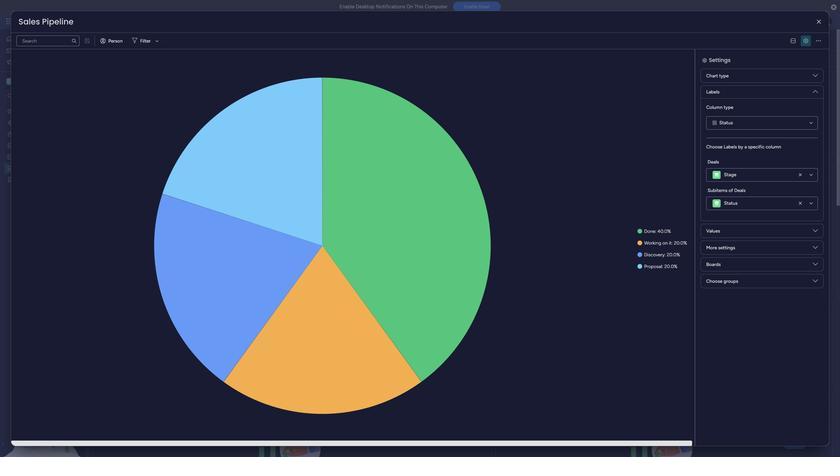 Task type: locate. For each thing, give the bounding box(es) containing it.
2 dapulse dropdown down arrow image from the top
[[813, 262, 818, 269]]

proposal : 20.0%
[[644, 264, 677, 270]]

3 dapulse dropdown down arrow image from the top
[[813, 279, 818, 286]]

labels up column
[[706, 89, 720, 95]]

1 horizontal spatial of
[[729, 188, 733, 193]]

dapulse dropdown down arrow image
[[813, 73, 818, 81], [813, 87, 818, 94], [813, 245, 818, 253]]

crm
[[69, 17, 81, 25]]

enable
[[339, 4, 355, 10], [464, 4, 478, 9]]

0 vertical spatial sales
[[18, 16, 40, 27]]

sales for $192,000
[[101, 33, 129, 48]]

1 horizontal spatial sales
[[101, 33, 129, 48]]

proposal
[[644, 264, 662, 270]]

0 horizontal spatial $0
[[448, 100, 477, 129]]

value
[[379, 75, 396, 84]]

arrow down image
[[153, 37, 161, 45]]

work
[[22, 47, 33, 53]]

sales left filter popup button
[[101, 33, 129, 48]]

values
[[706, 228, 720, 234]]

specific
[[748, 144, 764, 150]]

2 horizontal spatial deals
[[734, 188, 746, 193]]

dapulse dropdown down arrow image
[[813, 228, 818, 236], [813, 262, 818, 269], [813, 279, 818, 286]]

enable left desktop
[[339, 4, 355, 10]]

sales inside banner
[[101, 33, 129, 48]]

type
[[719, 73, 729, 79], [724, 105, 733, 110]]

of right subitems
[[729, 188, 733, 193]]

2 vertical spatial dapulse dropdown down arrow image
[[813, 279, 818, 286]]

person
[[108, 38, 123, 44]]

subitems of deals heading
[[708, 187, 746, 194]]

deals up subitems
[[708, 159, 719, 165]]

mass email tracking image
[[6, 59, 13, 65]]

choose
[[706, 144, 722, 150], [706, 279, 722, 284]]

choose left groups
[[706, 279, 722, 284]]

: down the "on"
[[665, 252, 666, 258]]

0 vertical spatial dapulse dropdown down arrow image
[[813, 73, 818, 81]]

more dots image
[[816, 38, 821, 43], [324, 77, 328, 82], [820, 168, 824, 173]]

1 horizontal spatial $0
[[696, 100, 725, 129]]

40.0%
[[658, 229, 671, 234]]

0 vertical spatial choose
[[706, 144, 722, 150]]

Filter dashboard by text search field
[[16, 36, 79, 46]]

of inside subitems of deals heading
[[729, 188, 733, 193]]

enable left now!
[[464, 4, 478, 9]]

type right chart
[[719, 73, 729, 79]]

Sales Dashboard field
[[99, 33, 192, 48]]

my work button
[[4, 45, 72, 56]]

1 choose from the top
[[706, 144, 722, 150]]

20.0% for proposal : 20.0%
[[664, 264, 677, 270]]

average
[[351, 75, 377, 84]]

deals
[[421, 75, 437, 84], [708, 159, 719, 165], [734, 188, 746, 193]]

1 horizontal spatial labels
[[724, 144, 737, 150]]

of left won
[[398, 75, 404, 84]]

deals right won
[[421, 75, 437, 84]]

20.0% right 'it'
[[674, 240, 687, 246]]

dapulse dropdown down arrow image for column type
[[813, 87, 818, 94]]

1 vertical spatial 20.0%
[[667, 252, 680, 258]]

discovery
[[644, 252, 665, 258]]

labels
[[706, 89, 720, 95], [724, 144, 737, 150]]

:
[[655, 229, 656, 234], [672, 240, 673, 246], [665, 252, 666, 258], [662, 264, 663, 270]]

v2 status outline image
[[713, 121, 717, 125]]

2 vertical spatial dapulse dropdown down arrow image
[[813, 245, 818, 253]]

enable inside button
[[464, 4, 478, 9]]

deals down the stage at the top
[[734, 188, 746, 193]]

enable now!
[[464, 4, 490, 9]]

1 vertical spatial deals
[[708, 159, 719, 165]]

sales up home
[[18, 16, 40, 27]]

it
[[669, 240, 672, 246]]

0 vertical spatial 20.0%
[[674, 240, 687, 246]]

2 $0 from the left
[[696, 100, 725, 129]]

type right column
[[724, 105, 733, 110]]

subitems of deals group
[[706, 187, 818, 210]]

0 horizontal spatial of
[[398, 75, 404, 84]]

working
[[644, 240, 661, 246]]

2 choose from the top
[[706, 279, 722, 284]]

status right v2 status outline icon
[[719, 120, 733, 126]]

status inside subitems of deals group
[[724, 201, 738, 206]]

1 vertical spatial status
[[724, 201, 738, 206]]

workspace image
[[6, 78, 13, 85]]

1 dapulse dropdown down arrow image from the top
[[813, 228, 818, 236]]

won
[[405, 75, 419, 84]]

0 vertical spatial dapulse dropdown down arrow image
[[813, 228, 818, 236]]

1 horizontal spatial deals
[[708, 159, 719, 165]]

: left 40.0%
[[655, 229, 656, 234]]

choose for choose groups
[[706, 279, 722, 284]]

1 vertical spatial sales
[[101, 33, 129, 48]]

sales dashboard banner
[[89, 30, 837, 67]]

1 vertical spatial dapulse dropdown down arrow image
[[813, 262, 818, 269]]

v2 settings line image
[[804, 38, 808, 43]]

$0
[[448, 100, 477, 129], [696, 100, 725, 129]]

: down the discovery : 20.0%
[[662, 264, 663, 270]]

enable for enable desktop notifications on this computer
[[339, 4, 355, 10]]

status down subitems of deals
[[724, 201, 738, 206]]

0 horizontal spatial sales
[[18, 16, 40, 27]]

home button
[[4, 34, 72, 44]]

share button
[[785, 35, 813, 45]]

c
[[8, 78, 11, 84]]

dapulse dropdown down arrow image for values
[[813, 228, 818, 236]]

2 vertical spatial 20.0%
[[664, 264, 677, 270]]

more
[[706, 245, 717, 251]]

Filter dashboard by text search field
[[200, 54, 263, 64]]

: right the "on"
[[672, 240, 673, 246]]

0 horizontal spatial deals
[[421, 75, 437, 84]]

1 vertical spatial choose
[[706, 279, 722, 284]]

my work
[[15, 47, 33, 53]]

settings
[[718, 245, 735, 251]]

working on it : 20.0%
[[644, 240, 687, 246]]

20.0% down the discovery : 20.0%
[[664, 264, 677, 270]]

0 horizontal spatial labels
[[706, 89, 720, 95]]

christina overa image
[[821, 16, 832, 27]]

20.0% down 'it'
[[667, 252, 680, 258]]

0 vertical spatial type
[[719, 73, 729, 79]]

2 dapulse dropdown down arrow image from the top
[[813, 87, 818, 94]]

20.0%
[[674, 240, 687, 246], [667, 252, 680, 258], [664, 264, 677, 270]]

enable desktop notifications on this computer
[[339, 4, 448, 10]]

sales dashboard
[[101, 33, 191, 48]]

more dots image
[[820, 77, 824, 82]]

choose for choose labels by a specific column
[[706, 144, 722, 150]]

lottie animation element
[[0, 390, 86, 457]]

sales
[[18, 16, 40, 27], [101, 33, 129, 48]]

2 vertical spatial deals
[[734, 188, 746, 193]]

1 vertical spatial type
[[724, 105, 733, 110]]

home
[[15, 36, 28, 42]]

option
[[0, 105, 86, 106]]

labels left by
[[724, 144, 737, 150]]

0 vertical spatial status
[[719, 120, 733, 126]]

public dashboard image
[[7, 165, 13, 171]]

help button
[[783, 438, 806, 449]]

1 horizontal spatial enable
[[464, 4, 478, 9]]

choose up deals heading
[[706, 144, 722, 150]]

list box
[[0, 104, 86, 276]]

0 vertical spatial deals
[[421, 75, 437, 84]]

deals inside deals group
[[708, 159, 719, 165]]

1 dapulse dropdown down arrow image from the top
[[813, 73, 818, 81]]

1 vertical spatial dapulse dropdown down arrow image
[[813, 87, 818, 94]]

None search field
[[16, 36, 79, 46]]

of
[[398, 75, 404, 84], [729, 188, 733, 193]]

status
[[719, 120, 733, 126], [724, 201, 738, 206]]

1 vertical spatial of
[[729, 188, 733, 193]]

2 vertical spatial more dots image
[[820, 168, 824, 173]]

0 horizontal spatial enable
[[339, 4, 355, 10]]



Task type: describe. For each thing, give the bounding box(es) containing it.
my
[[15, 47, 21, 53]]

notifications
[[376, 4, 405, 10]]

dapulse dropdown down arrow image for labels
[[813, 73, 818, 81]]

dapulse x slim image
[[817, 19, 821, 24]]

enable for enable now!
[[464, 4, 478, 9]]

computer
[[425, 4, 448, 10]]

subitems
[[708, 188, 727, 193]]

column
[[706, 105, 723, 110]]

type for column type
[[724, 105, 733, 110]]

on
[[662, 240, 668, 246]]

sales
[[54, 17, 68, 25]]

monday
[[30, 17, 53, 25]]

sales for done
[[18, 16, 40, 27]]

deals inside subitems of deals heading
[[734, 188, 746, 193]]

on
[[406, 4, 413, 10]]

v2 split view image
[[791, 38, 795, 43]]

dapulse dropdown down arrow image for boards
[[813, 262, 818, 269]]

help
[[789, 440, 801, 447]]

column type
[[706, 105, 733, 110]]

deals heading
[[708, 159, 719, 166]]

dapulse close image
[[831, 4, 837, 11]]

more settings
[[706, 245, 735, 251]]

choose groups
[[706, 279, 738, 284]]

0 vertical spatial labels
[[706, 89, 720, 95]]

1 $0 from the left
[[448, 100, 477, 129]]

a
[[744, 144, 747, 150]]

average value of won deals
[[351, 75, 437, 84]]

this
[[414, 4, 423, 10]]

discovery : 20.0%
[[644, 252, 680, 258]]

filter button
[[129, 36, 161, 46]]

now!
[[479, 4, 490, 9]]

0 vertical spatial more dots image
[[816, 38, 821, 43]]

3 dapulse dropdown down arrow image from the top
[[813, 245, 818, 253]]

settings
[[709, 56, 731, 64]]

20.0% for discovery : 20.0%
[[667, 252, 680, 258]]

: for done
[[655, 229, 656, 234]]

by
[[738, 144, 743, 150]]

person button
[[98, 36, 127, 46]]

c button
[[5, 76, 67, 87]]

chart
[[706, 73, 718, 79]]

chart type
[[706, 73, 729, 79]]

search image
[[71, 38, 77, 44]]

sales pipeline
[[18, 16, 74, 27]]

1 vertical spatial more dots image
[[324, 77, 328, 82]]

deals group
[[706, 159, 818, 182]]

choose labels by a specific column
[[706, 144, 781, 150]]

public board image
[[7, 176, 13, 183]]

boards
[[706, 262, 721, 267]]

done
[[644, 229, 655, 234]]

: for proposal
[[662, 264, 663, 270]]

dashboard
[[132, 33, 191, 48]]

: for discovery
[[665, 252, 666, 258]]

done : 40.0%
[[644, 229, 671, 234]]

desktop
[[356, 4, 375, 10]]

stage
[[724, 172, 736, 178]]

groups
[[724, 279, 738, 284]]

share
[[797, 37, 810, 43]]

dapulse dropdown down arrow image for choose groups
[[813, 279, 818, 286]]

type for chart type
[[719, 73, 729, 79]]

lottie animation image
[[0, 390, 86, 457]]

subitems of deals
[[708, 188, 746, 193]]

0 vertical spatial of
[[398, 75, 404, 84]]

filter
[[140, 38, 151, 44]]

column
[[766, 144, 781, 150]]

enable now! button
[[453, 2, 501, 12]]

1 vertical spatial labels
[[724, 144, 737, 150]]

Sales Pipeline field
[[17, 16, 75, 27]]

select product image
[[6, 18, 13, 25]]

pipeline
[[42, 16, 74, 27]]

$192,000
[[163, 100, 267, 129]]

monday sales crm
[[30, 17, 81, 25]]



Task type: vqa. For each thing, say whether or not it's contained in the screenshot.


